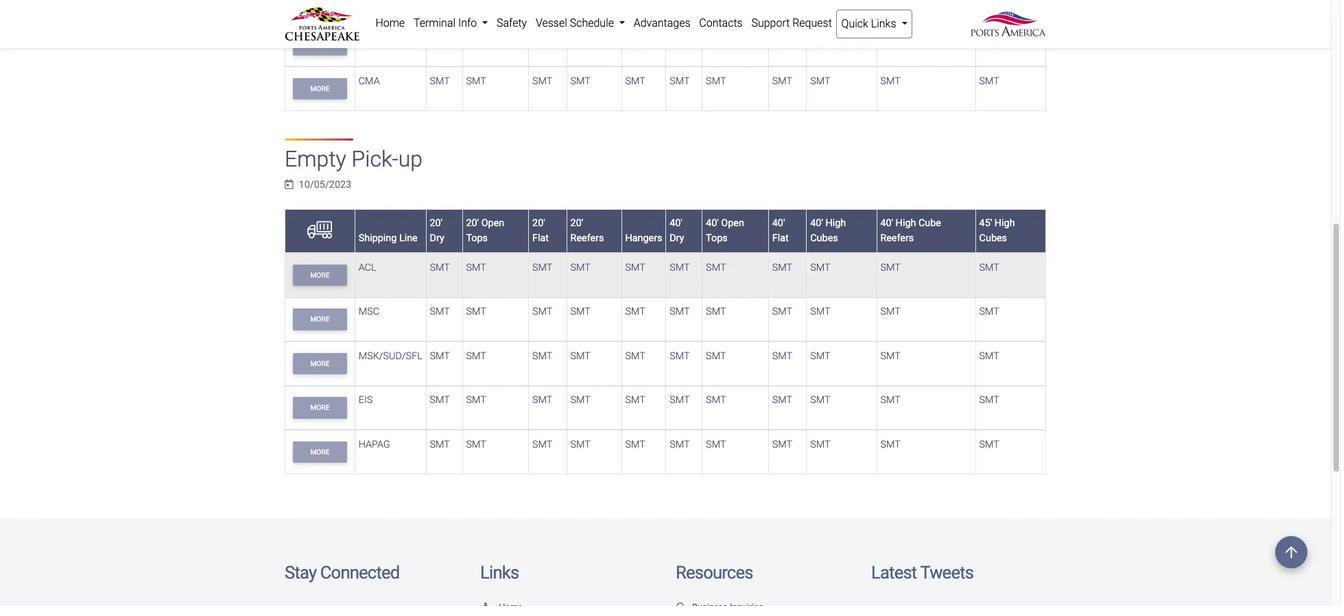 Task type: describe. For each thing, give the bounding box(es) containing it.
eis
[[359, 395, 373, 407]]

advantages link
[[630, 10, 695, 37]]

tops for 20'
[[466, 233, 488, 244]]

40' high cube reefers
[[881, 218, 942, 244]]

dry for 20' dry
[[430, 233, 445, 244]]

schedule
[[570, 16, 614, 30]]

20' for 20' dry
[[430, 218, 443, 229]]

20' for 20' reefers
[[571, 218, 584, 229]]

cma
[[359, 75, 380, 87]]

10/05/2023
[[299, 179, 351, 191]]

dry for 40' dry
[[670, 233, 685, 244]]

pick-
[[352, 146, 399, 172]]

support
[[752, 16, 790, 30]]

tweets
[[921, 563, 974, 583]]

terminal info link
[[409, 10, 492, 37]]

cube
[[919, 218, 942, 229]]

40' for 40' high cube reefers
[[881, 218, 894, 229]]

flat for 40' flat
[[773, 233, 789, 244]]

shipping
[[359, 233, 397, 244]]

40' open tops
[[706, 218, 745, 244]]

empty
[[285, 146, 346, 172]]

40' for 40' flat
[[773, 218, 785, 229]]

home
[[376, 16, 405, 30]]

go to top image
[[1276, 537, 1308, 569]]

open for 40' open tops
[[722, 218, 745, 229]]

terminal
[[414, 16, 456, 30]]

reefers inside 40' high cube reefers
[[881, 233, 914, 244]]

latest
[[872, 563, 917, 583]]

contacts
[[700, 16, 743, 30]]

20' for 20' flat
[[533, 218, 545, 229]]

empty pick-up
[[285, 146, 423, 172]]

cubes for 40'
[[811, 233, 838, 244]]

high for 40' high cube reefers
[[896, 218, 916, 229]]

info
[[458, 16, 477, 30]]

45'
[[980, 218, 993, 229]]

40' for 40' high cubes
[[811, 218, 824, 229]]

calendar day image
[[285, 180, 293, 190]]

line
[[399, 233, 418, 244]]

high for 45' high cubes
[[995, 218, 1015, 229]]

20' for 20' open tops
[[466, 218, 479, 229]]

support request
[[752, 16, 832, 30]]



Task type: locate. For each thing, give the bounding box(es) containing it.
high right 40' flat
[[826, 218, 846, 229]]

smt
[[430, 31, 450, 43], [670, 31, 690, 43], [706, 31, 726, 43], [811, 31, 831, 43], [881, 31, 901, 43], [980, 31, 1000, 43], [430, 75, 450, 87], [466, 75, 486, 87], [533, 75, 553, 87], [571, 75, 591, 87], [626, 75, 646, 87], [670, 75, 690, 87], [706, 75, 726, 87], [773, 75, 793, 87], [811, 75, 831, 87], [881, 75, 901, 87], [980, 75, 1000, 87], [430, 262, 450, 274], [466, 262, 486, 274], [533, 262, 553, 274], [571, 262, 591, 274], [626, 262, 646, 274], [670, 262, 690, 274], [706, 262, 726, 274], [773, 262, 793, 274], [811, 262, 831, 274], [881, 262, 901, 274], [430, 306, 450, 318], [466, 306, 486, 318], [533, 306, 553, 318], [571, 306, 591, 318], [626, 306, 646, 318], [670, 306, 690, 318], [706, 306, 726, 318], [773, 306, 793, 318], [811, 306, 831, 318], [881, 306, 901, 318], [430, 351, 450, 362], [466, 351, 486, 362], [533, 351, 553, 362], [571, 351, 591, 362], [626, 351, 646, 362], [670, 351, 690, 362], [706, 351, 726, 362], [773, 351, 793, 362], [811, 351, 831, 362], [881, 351, 901, 362], [430, 395, 450, 407], [466, 395, 486, 407], [533, 395, 553, 407], [571, 395, 591, 407], [626, 395, 646, 407], [670, 395, 690, 407], [706, 395, 726, 407], [773, 395, 793, 407], [811, 395, 831, 407], [881, 395, 901, 407], [430, 439, 450, 451], [466, 439, 486, 451], [533, 439, 553, 451], [571, 439, 591, 451], [626, 439, 646, 451], [670, 439, 690, 451], [706, 439, 726, 451], [773, 439, 793, 451], [811, 439, 831, 451], [881, 439, 901, 451]]

40' for 40' dry
[[670, 218, 683, 229]]

safety link
[[492, 10, 532, 37]]

stay
[[285, 563, 317, 583]]

contacts link
[[695, 10, 747, 37]]

quick links link
[[837, 10, 913, 38]]

2 open from the left
[[722, 218, 745, 229]]

2 reefers from the left
[[881, 233, 914, 244]]

1 horizontal spatial cubes
[[980, 233, 1007, 244]]

open inside 20' open tops
[[482, 218, 505, 229]]

0 horizontal spatial high
[[826, 218, 846, 229]]

40' left cube
[[881, 218, 894, 229]]

40' right 40' flat
[[811, 218, 824, 229]]

3 40' from the left
[[773, 218, 785, 229]]

40' inside 40' high cubes
[[811, 218, 824, 229]]

20' reefers
[[571, 218, 604, 244]]

home link
[[371, 10, 409, 37]]

shipping line
[[359, 233, 418, 244]]

stay connected
[[285, 563, 400, 583]]

open for 20' open tops
[[482, 218, 505, 229]]

0 horizontal spatial links
[[480, 563, 519, 583]]

tops for 40'
[[706, 233, 728, 244]]

40' flat
[[773, 218, 789, 244]]

2 hapag from the top
[[359, 439, 390, 451]]

20' inside 20' dry
[[430, 218, 443, 229]]

cubes down 45'
[[980, 233, 1007, 244]]

reefers
[[571, 233, 604, 244], [881, 233, 914, 244]]

0 horizontal spatial cubes
[[811, 233, 838, 244]]

40' left 40' high cubes
[[773, 218, 785, 229]]

20' open tops
[[466, 218, 505, 244]]

40' inside 40' flat
[[773, 218, 785, 229]]

open
[[482, 218, 505, 229], [722, 218, 745, 229]]

40' right "40' dry"
[[706, 218, 719, 229]]

cubes right 40' flat
[[811, 233, 838, 244]]

high inside 40' high cube reefers
[[896, 218, 916, 229]]

3 high from the left
[[995, 218, 1015, 229]]

1 reefers from the left
[[571, 233, 604, 244]]

2 40' from the left
[[706, 218, 719, 229]]

vessel schedule
[[536, 16, 617, 30]]

2 high from the left
[[896, 218, 916, 229]]

1 vertical spatial links
[[480, 563, 519, 583]]

vessel schedule link
[[532, 10, 630, 37]]

4 20' from the left
[[571, 218, 584, 229]]

flat left 20' reefers
[[533, 233, 549, 244]]

hapag down eis
[[359, 439, 390, 451]]

2 dry from the left
[[670, 233, 685, 244]]

open left 40' flat
[[722, 218, 745, 229]]

links right quick
[[871, 17, 897, 30]]

3 20' from the left
[[533, 218, 545, 229]]

1 40' from the left
[[670, 218, 683, 229]]

terminal info
[[414, 16, 480, 30]]

dry right hangers
[[670, 233, 685, 244]]

0 vertical spatial hapag
[[359, 31, 390, 43]]

20' left 20' reefers
[[533, 218, 545, 229]]

1 horizontal spatial high
[[896, 218, 916, 229]]

open inside the 40' open tops
[[722, 218, 745, 229]]

1 vertical spatial hapag
[[359, 439, 390, 451]]

1 hapag from the top
[[359, 31, 390, 43]]

support request link
[[747, 10, 837, 37]]

0 horizontal spatial flat
[[533, 233, 549, 244]]

high for 40' high cubes
[[826, 218, 846, 229]]

latest tweets
[[872, 563, 974, 583]]

4 40' from the left
[[811, 218, 824, 229]]

40' high cubes
[[811, 218, 846, 244]]

40' for 40' open tops
[[706, 218, 719, 229]]

links up anchor image
[[480, 563, 519, 583]]

tops inside the 40' open tops
[[706, 233, 728, 244]]

20' flat
[[533, 218, 549, 244]]

1 open from the left
[[482, 218, 505, 229]]

hangers
[[626, 233, 663, 244]]

20' inside 20' reefers
[[571, 218, 584, 229]]

high inside 40' high cubes
[[826, 218, 846, 229]]

links
[[871, 17, 897, 30], [480, 563, 519, 583]]

hapag
[[359, 31, 390, 43], [359, 439, 390, 451]]

2 tops from the left
[[706, 233, 728, 244]]

safety
[[497, 16, 527, 30]]

high right 45'
[[995, 218, 1015, 229]]

cubes for 45'
[[980, 233, 1007, 244]]

2 20' from the left
[[466, 218, 479, 229]]

40' left the 40' open tops
[[670, 218, 683, 229]]

hapag down 'home'
[[359, 31, 390, 43]]

20'
[[430, 218, 443, 229], [466, 218, 479, 229], [533, 218, 545, 229], [571, 218, 584, 229]]

tops inside 20' open tops
[[466, 233, 488, 244]]

acl
[[359, 262, 376, 274]]

0 horizontal spatial open
[[482, 218, 505, 229]]

40' inside the 40' open tops
[[706, 218, 719, 229]]

tops right 20' dry
[[466, 233, 488, 244]]

open left 20' flat
[[482, 218, 505, 229]]

dry
[[430, 233, 445, 244], [670, 233, 685, 244]]

dry right line
[[430, 233, 445, 244]]

1 high from the left
[[826, 218, 846, 229]]

40' inside 40' high cube reefers
[[881, 218, 894, 229]]

1 tops from the left
[[466, 233, 488, 244]]

0 vertical spatial links
[[871, 17, 897, 30]]

up
[[399, 146, 423, 172]]

flat
[[533, 233, 549, 244], [773, 233, 789, 244]]

1 horizontal spatial dry
[[670, 233, 685, 244]]

5 40' from the left
[[881, 218, 894, 229]]

20' inside 20' flat
[[533, 218, 545, 229]]

20' left 20' open tops
[[430, 218, 443, 229]]

tops
[[466, 233, 488, 244], [706, 233, 728, 244]]

msk/sud/sfl
[[359, 351, 423, 362]]

1 flat from the left
[[533, 233, 549, 244]]

high inside 45' high cubes
[[995, 218, 1015, 229]]

0 horizontal spatial dry
[[430, 233, 445, 244]]

40' inside "40' dry"
[[670, 218, 683, 229]]

2 horizontal spatial high
[[995, 218, 1015, 229]]

0 horizontal spatial tops
[[466, 233, 488, 244]]

search image
[[676, 604, 687, 607]]

anchor image
[[480, 604, 491, 607]]

40'
[[670, 218, 683, 229], [706, 218, 719, 229], [773, 218, 785, 229], [811, 218, 824, 229], [881, 218, 894, 229]]

msc
[[359, 306, 380, 318]]

1 horizontal spatial tops
[[706, 233, 728, 244]]

20' inside 20' open tops
[[466, 218, 479, 229]]

cubes
[[811, 233, 838, 244], [980, 233, 1007, 244]]

flat left 40' high cubes
[[773, 233, 789, 244]]

1 horizontal spatial reefers
[[881, 233, 914, 244]]

20' right 20' dry
[[466, 218, 479, 229]]

high
[[826, 218, 846, 229], [896, 218, 916, 229], [995, 218, 1015, 229]]

tops right "40' dry"
[[706, 233, 728, 244]]

1 horizontal spatial flat
[[773, 233, 789, 244]]

2 cubes from the left
[[980, 233, 1007, 244]]

2 flat from the left
[[773, 233, 789, 244]]

1 dry from the left
[[430, 233, 445, 244]]

cubes inside 45' high cubes
[[980, 233, 1007, 244]]

cubes inside 40' high cubes
[[811, 233, 838, 244]]

1 20' from the left
[[430, 218, 443, 229]]

connected
[[320, 563, 400, 583]]

0 horizontal spatial reefers
[[571, 233, 604, 244]]

1 horizontal spatial open
[[722, 218, 745, 229]]

resources
[[676, 563, 753, 583]]

quick
[[842, 17, 869, 30]]

request
[[793, 16, 832, 30]]

45' high cubes
[[980, 218, 1015, 244]]

20' right 20' flat
[[571, 218, 584, 229]]

high left cube
[[896, 218, 916, 229]]

advantages
[[634, 16, 691, 30]]

40' dry
[[670, 218, 685, 244]]

vessel
[[536, 16, 567, 30]]

1 horizontal spatial links
[[871, 17, 897, 30]]

1 cubes from the left
[[811, 233, 838, 244]]

quick links
[[842, 17, 899, 30]]

flat for 20' flat
[[533, 233, 549, 244]]

20' dry
[[430, 218, 445, 244]]



Task type: vqa. For each thing, say whether or not it's contained in the screenshot.
TIME.
no



